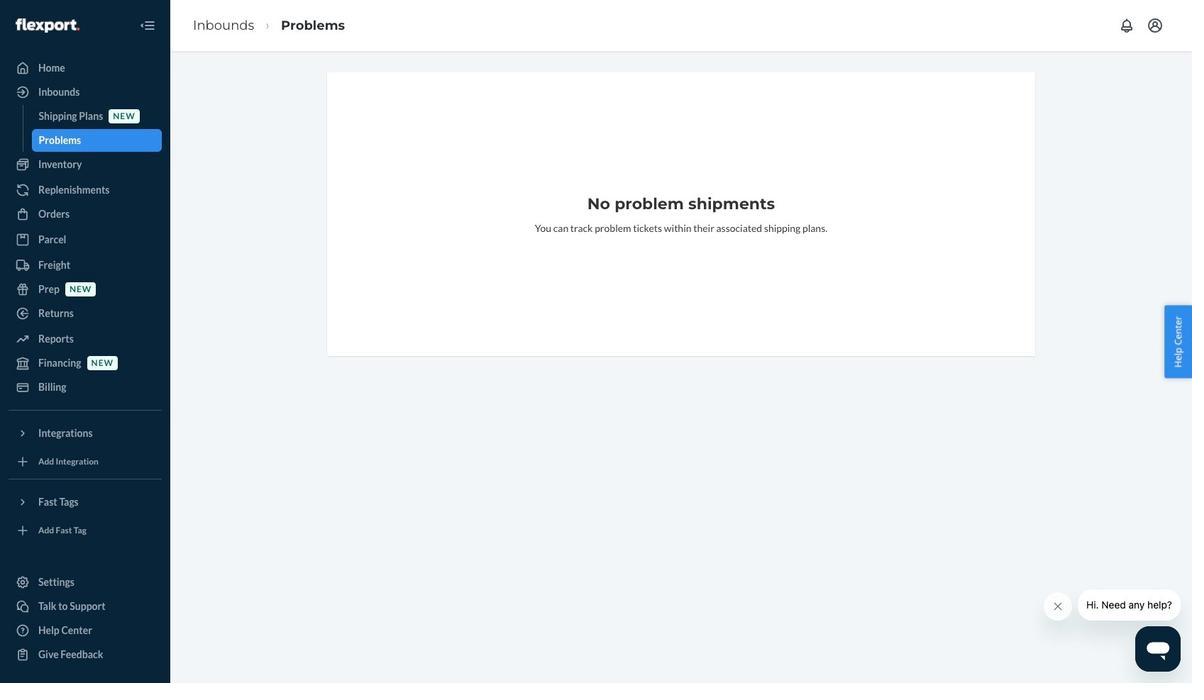 Task type: locate. For each thing, give the bounding box(es) containing it.
breadcrumbs navigation
[[182, 5, 356, 46]]

open notifications image
[[1118, 17, 1135, 34]]

open account menu image
[[1147, 17, 1164, 34]]



Task type: describe. For each thing, give the bounding box(es) containing it.
flexport logo image
[[16, 18, 79, 32]]

close navigation image
[[139, 17, 156, 34]]



Task type: vqa. For each thing, say whether or not it's contained in the screenshot.
Close icon
no



